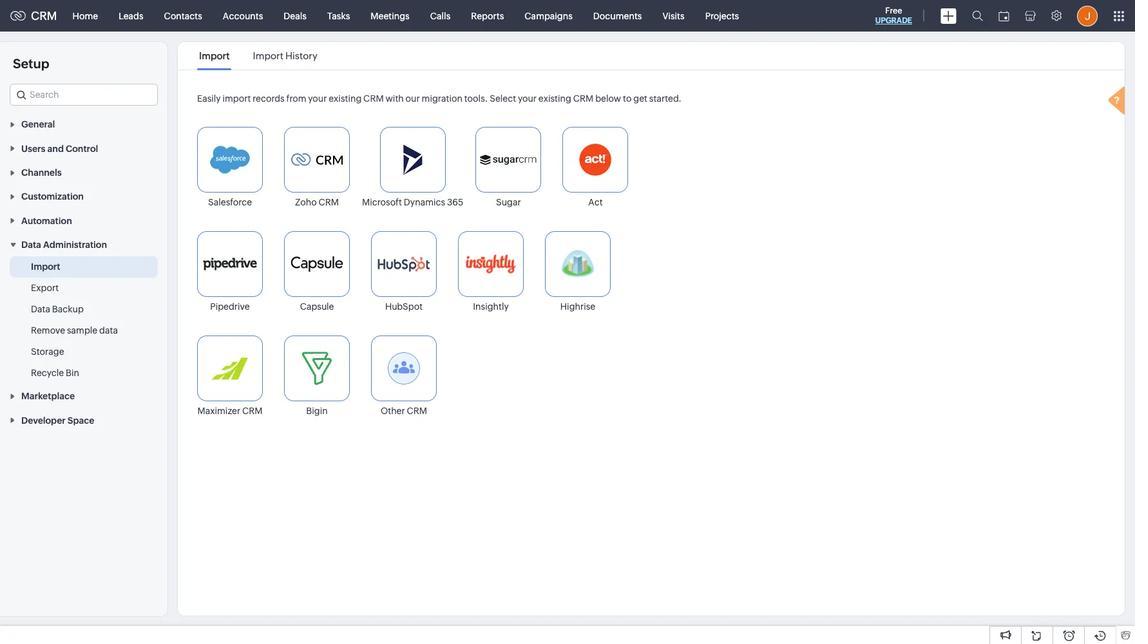 Task type: locate. For each thing, give the bounding box(es) containing it.
microsoft dynamics 365
[[362, 197, 463, 207]]

existing
[[329, 93, 362, 104], [538, 93, 571, 104]]

1 vertical spatial data
[[31, 304, 50, 314]]

list containing import
[[187, 42, 329, 70]]

users
[[21, 143, 45, 154]]

projects link
[[695, 0, 749, 31]]

accounts link
[[212, 0, 273, 31]]

import left history
[[253, 50, 283, 61]]

insightly
[[473, 301, 509, 312]]

import
[[199, 50, 230, 61], [253, 50, 283, 61], [31, 262, 60, 272]]

0 vertical spatial data
[[21, 240, 41, 250]]

calls
[[430, 11, 450, 21]]

import link up the export link
[[31, 260, 60, 273]]

1 horizontal spatial existing
[[538, 93, 571, 104]]

0 horizontal spatial import
[[31, 262, 60, 272]]

create menu element
[[933, 0, 964, 31]]

automation button
[[0, 208, 167, 232]]

visits
[[663, 11, 685, 21]]

existing right the from
[[329, 93, 362, 104]]

None field
[[10, 84, 158, 106]]

import history link
[[251, 50, 319, 61]]

data backup link
[[31, 303, 84, 316]]

zoho crm
[[295, 197, 339, 207]]

remove sample data
[[31, 325, 118, 336]]

import link up easily in the top of the page
[[197, 50, 232, 61]]

data inside region
[[31, 304, 50, 314]]

setup
[[13, 56, 49, 71]]

list
[[187, 42, 329, 70]]

existing right select
[[538, 93, 571, 104]]

maximizer
[[197, 406, 240, 416]]

upgrade
[[875, 16, 912, 25]]

visits link
[[652, 0, 695, 31]]

1 vertical spatial import link
[[31, 260, 60, 273]]

storage
[[31, 347, 64, 357]]

2 your from the left
[[518, 93, 537, 104]]

import up easily in the top of the page
[[199, 50, 230, 61]]

0 horizontal spatial your
[[308, 93, 327, 104]]

data down export
[[31, 304, 50, 314]]

import link for import history link
[[197, 50, 232, 61]]

hubspot
[[385, 301, 423, 312]]

pipedrive
[[210, 301, 250, 312]]

storage link
[[31, 345, 64, 358]]

your
[[308, 93, 327, 104], [518, 93, 537, 104]]

reports
[[471, 11, 504, 21]]

0 vertical spatial import link
[[197, 50, 232, 61]]

0 horizontal spatial existing
[[329, 93, 362, 104]]

tasks
[[327, 11, 350, 21]]

your right the from
[[308, 93, 327, 104]]

data for data backup
[[31, 304, 50, 314]]

bigin
[[306, 406, 328, 416]]

export link
[[31, 282, 59, 294]]

crm right maximizer
[[242, 406, 263, 416]]

data
[[21, 240, 41, 250], [31, 304, 50, 314]]

crm right zoho
[[319, 197, 339, 207]]

get
[[633, 93, 647, 104]]

help image
[[1105, 84, 1131, 119]]

1 existing from the left
[[329, 93, 362, 104]]

automation
[[21, 216, 72, 226]]

1 horizontal spatial import link
[[197, 50, 232, 61]]

general button
[[0, 112, 167, 136]]

leads link
[[108, 0, 154, 31]]

data down automation
[[21, 240, 41, 250]]

0 horizontal spatial import link
[[31, 260, 60, 273]]

developer space
[[21, 415, 94, 426]]

crm
[[31, 9, 57, 23], [363, 93, 384, 104], [573, 93, 594, 104], [319, 197, 339, 207], [242, 406, 263, 416], [407, 406, 427, 416]]

data backup
[[31, 304, 84, 314]]

deals link
[[273, 0, 317, 31]]

backup
[[52, 304, 84, 314]]

other crm
[[381, 406, 427, 416]]

documents link
[[583, 0, 652, 31]]

meetings
[[371, 11, 410, 21]]

home link
[[62, 0, 108, 31]]

import link
[[197, 50, 232, 61], [31, 260, 60, 273]]

crm left below
[[573, 93, 594, 104]]

2 horizontal spatial import
[[253, 50, 283, 61]]

easily import records from your existing crm with our migration tools. select your existing crm below to get started.
[[197, 93, 681, 104]]

your right select
[[518, 93, 537, 104]]

users and control button
[[0, 136, 167, 160]]

sugar
[[496, 197, 521, 207]]

remove
[[31, 325, 65, 336]]

Search text field
[[10, 84, 157, 105]]

import up the export link
[[31, 262, 60, 272]]

select
[[490, 93, 516, 104]]

crm left with
[[363, 93, 384, 104]]

2 existing from the left
[[538, 93, 571, 104]]

highrise
[[560, 301, 595, 312]]

data inside dropdown button
[[21, 240, 41, 250]]

campaigns link
[[514, 0, 583, 31]]

channels
[[21, 168, 62, 178]]

easily
[[197, 93, 221, 104]]

1 horizontal spatial your
[[518, 93, 537, 104]]

export
[[31, 283, 59, 293]]

search image
[[972, 10, 983, 21]]

developer
[[21, 415, 66, 426]]



Task type: vqa. For each thing, say whether or not it's contained in the screenshot.
the Maximizer CRM
yes



Task type: describe. For each thing, give the bounding box(es) containing it.
data
[[99, 325, 118, 336]]

campaigns
[[525, 11, 573, 21]]

other
[[381, 406, 405, 416]]

marketplace
[[21, 391, 75, 402]]

tools.
[[464, 93, 488, 104]]

profile element
[[1069, 0, 1105, 31]]

recycle
[[31, 368, 64, 378]]

projects
[[705, 11, 739, 21]]

space
[[68, 415, 94, 426]]

reports link
[[461, 0, 514, 31]]

users and control
[[21, 143, 98, 154]]

1 your from the left
[[308, 93, 327, 104]]

contacts
[[164, 11, 202, 21]]

import history
[[253, 50, 317, 61]]

free upgrade
[[875, 6, 912, 25]]

bin
[[66, 368, 79, 378]]

calendar image
[[999, 11, 1009, 21]]

maximizer crm
[[197, 406, 263, 416]]

customization
[[21, 192, 84, 202]]

history
[[285, 50, 317, 61]]

data for data administration
[[21, 240, 41, 250]]

and
[[47, 143, 64, 154]]

import inside data administration region
[[31, 262, 60, 272]]

import link for the export link
[[31, 260, 60, 273]]

365
[[447, 197, 463, 207]]

crm link
[[10, 9, 57, 23]]

channels button
[[0, 160, 167, 184]]

started.
[[649, 93, 681, 104]]

administration
[[43, 240, 107, 250]]

import
[[223, 93, 251, 104]]

act
[[588, 197, 603, 207]]

leads
[[119, 11, 143, 21]]

data administration
[[21, 240, 107, 250]]

microsoft
[[362, 197, 402, 207]]

home
[[73, 11, 98, 21]]

customization button
[[0, 184, 167, 208]]

our
[[406, 93, 420, 104]]

1 horizontal spatial import
[[199, 50, 230, 61]]

data administration button
[[0, 232, 167, 256]]

search element
[[964, 0, 991, 32]]

free
[[885, 6, 902, 15]]

developer space button
[[0, 408, 167, 432]]

dynamics
[[404, 197, 445, 207]]

migration
[[422, 93, 462, 104]]

deals
[[284, 11, 307, 21]]

salesforce
[[208, 197, 252, 207]]

below
[[595, 93, 621, 104]]

remove sample data link
[[31, 324, 118, 337]]

crm right other
[[407, 406, 427, 416]]

profile image
[[1077, 5, 1098, 26]]

to
[[623, 93, 632, 104]]

records
[[253, 93, 285, 104]]

from
[[286, 93, 306, 104]]

with
[[386, 93, 404, 104]]

general
[[21, 119, 55, 130]]

data administration region
[[0, 256, 167, 384]]

recycle bin
[[31, 368, 79, 378]]

marketplace button
[[0, 384, 167, 408]]

calls link
[[420, 0, 461, 31]]

contacts link
[[154, 0, 212, 31]]

tasks link
[[317, 0, 360, 31]]

crm left home link on the top left of page
[[31, 9, 57, 23]]

accounts
[[223, 11, 263, 21]]

create menu image
[[941, 8, 957, 24]]

meetings link
[[360, 0, 420, 31]]

recycle bin link
[[31, 367, 79, 379]]

documents
[[593, 11, 642, 21]]

zoho
[[295, 197, 317, 207]]

control
[[66, 143, 98, 154]]

sample
[[67, 325, 97, 336]]

capsule
[[300, 301, 334, 312]]



